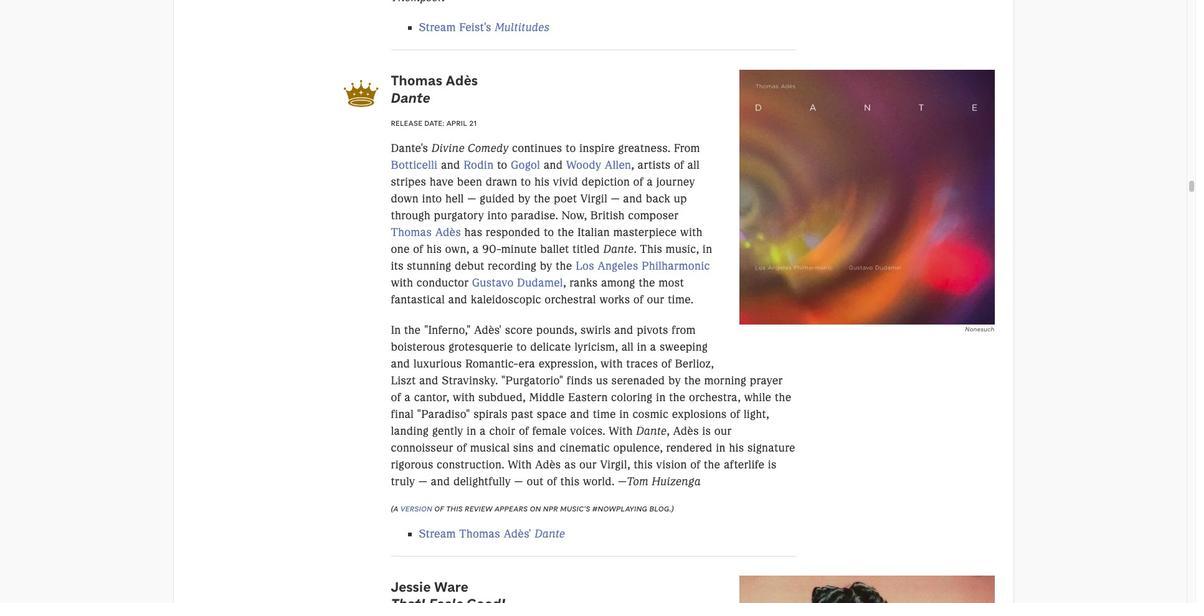 Task type: locate. For each thing, give the bounding box(es) containing it.
, down greatness.
[[632, 159, 635, 172]]

a
[[647, 175, 653, 189], [473, 243, 479, 256], [650, 340, 657, 354], [405, 391, 411, 404], [480, 424, 486, 438]]

0 vertical spatial thomas
[[391, 72, 443, 89]]

greatness.
[[618, 142, 671, 155]]

0 vertical spatial this
[[634, 458, 653, 472]]

,
[[632, 159, 635, 172], [563, 276, 566, 290], [667, 424, 670, 438]]

0 horizontal spatial his
[[427, 243, 442, 256]]

with down time
[[609, 424, 633, 438]]

vivid
[[553, 175, 579, 189]]

0 horizontal spatial adès'
[[474, 323, 502, 337]]

a down artists on the top of page
[[647, 175, 653, 189]]

1 vertical spatial thomas
[[391, 226, 432, 240]]

1 vertical spatial by
[[540, 260, 553, 273]]

space
[[537, 407, 567, 421]]

dante down the 'cosmic'
[[636, 424, 667, 438]]

of right works
[[634, 293, 644, 307]]

his inside has responded to the italian masterpiece with one of his own, a 90-minute ballet titled
[[427, 243, 442, 256]]

adès
[[446, 72, 478, 89], [435, 226, 461, 240], [673, 424, 699, 438], [535, 458, 561, 472]]

in up "traces"
[[637, 340, 647, 354]]

thomas down through
[[391, 226, 432, 240]]

image credit element
[[740, 325, 995, 334]]

npr
[[543, 504, 558, 513]]

and inside , ranks among the most fantastical and kaleidoscopic orchestral works of our time.
[[448, 293, 468, 307]]

score
[[505, 323, 533, 337]]

delightfully
[[454, 475, 511, 488]]

to up ballet
[[544, 226, 554, 240]]

2 horizontal spatial our
[[715, 424, 732, 438]]

1 horizontal spatial is
[[768, 458, 777, 472]]

thomas adès link
[[391, 226, 461, 240]]

0 horizontal spatial is
[[703, 424, 711, 438]]

by inside in the "inferno," adès' score pounds, swirls and pivots from boisterous grotesquerie to delicate lyricism, all in a sweeping and luxurious romantic-era expression, with traces of berlioz, liszt and stravinsky. "purgatorio" finds us serenaded by the morning prayer of a cantor, with subdued, middle eastern coloring in the orchestra, while the final "paradiso" spirals past space and time in cosmic explosions of light, landing gently in a choir of female voices. with
[[669, 374, 681, 387]]

down
[[391, 192, 419, 206]]

sweeping
[[660, 340, 708, 354]]

dante down npr
[[535, 527, 565, 541]]

of down artists on the top of page
[[634, 175, 644, 189]]

0 vertical spatial adès'
[[474, 323, 502, 337]]

0 vertical spatial ,
[[632, 159, 635, 172]]

adès' down "appears"
[[504, 527, 532, 541]]

this down opulence,
[[634, 458, 653, 472]]

(a
[[391, 504, 399, 513]]

rodin
[[464, 159, 494, 172]]

into down guided
[[488, 209, 508, 223]]

to up 'woody'
[[566, 142, 576, 155]]

with down sins
[[508, 458, 532, 472]]

all inside in the "inferno," adès' score pounds, swirls and pivots from boisterous grotesquerie to delicate lyricism, all in a sweeping and luxurious romantic-era expression, with traces of berlioz, liszt and stravinsky. "purgatorio" finds us serenaded by the morning prayer of a cantor, with subdued, middle eastern coloring in the orchestra, while the final "paradiso" spirals past space and time in cosmic explosions of light, landing gently in a choir of female voices. with
[[622, 340, 634, 354]]

adès up own,
[[435, 226, 461, 240]]

our down the "most"
[[647, 293, 665, 307]]

the down ballet
[[556, 260, 573, 273]]

2 stream from the top
[[419, 527, 456, 541]]

2 vertical spatial this
[[446, 504, 463, 513]]

of down sweeping in the right bottom of the page
[[662, 357, 672, 371]]

0 vertical spatial is
[[703, 424, 711, 438]]

stream feist's multitudes
[[419, 21, 550, 34]]

adès up the out
[[535, 458, 561, 472]]

all inside , artists of all stripes have been drawn to his vivid depiction of a journey down into hell — guided by the poet virgil — and  back up through purgatory into paradise. now, british composer thomas adès
[[688, 159, 700, 172]]

his for vivid
[[535, 175, 550, 189]]

0 vertical spatial his
[[535, 175, 550, 189]]

feist's
[[460, 21, 492, 34]]

is down signature
[[768, 458, 777, 472]]

adès up april
[[446, 72, 478, 89]]

thomas down review
[[460, 527, 501, 541]]

this down as
[[561, 475, 580, 488]]

works
[[600, 293, 630, 307]]

of down "rendered"
[[691, 458, 701, 472]]

in up the 'cosmic'
[[656, 391, 666, 404]]

by up paradise. at the left top of the page
[[518, 192, 531, 206]]

stream down version
[[419, 527, 456, 541]]

and left back
[[624, 192, 643, 206]]

by inside ". this music, in its stunning debut recording by the"
[[540, 260, 553, 273]]

landing
[[391, 424, 429, 438]]

botticelli link
[[391, 159, 438, 172]]

the up paradise. at the left top of the page
[[534, 192, 551, 206]]

construction.
[[437, 458, 505, 472]]

1 vertical spatial stream
[[419, 527, 456, 541]]

1 horizontal spatial all
[[688, 159, 700, 172]]

0 vertical spatial by
[[518, 192, 531, 206]]

the right in
[[404, 323, 421, 337]]

jessie ware, that! feels good! image
[[740, 576, 995, 603]]

italian
[[578, 226, 610, 240]]

0 horizontal spatial our
[[580, 458, 597, 472]]

the down now, at the left
[[558, 226, 574, 240]]

ballet
[[541, 243, 569, 256]]

the inside , artists of all stripes have been drawn to his vivid depiction of a journey down into hell — guided by the poet virgil — and  back up through purgatory into paradise. now, british composer thomas adès
[[534, 192, 551, 206]]

the down los angeles philharmonic link
[[639, 276, 656, 290]]

this left review
[[446, 504, 463, 513]]

, up orchestral
[[563, 276, 566, 290]]

1 horizontal spatial ,
[[632, 159, 635, 172]]

thomas inside the thomas adès dante
[[391, 72, 443, 89]]

stripes
[[391, 175, 427, 189]]

adès'
[[474, 323, 502, 337], [504, 527, 532, 541]]

of up sins
[[519, 424, 529, 438]]

0 vertical spatial into
[[422, 192, 442, 206]]

philharmonic
[[642, 260, 710, 273]]

among
[[601, 276, 636, 290]]

0 horizontal spatial all
[[622, 340, 634, 354]]

swirls
[[581, 323, 611, 337]]

2 horizontal spatial by
[[669, 374, 681, 387]]

and down the conductor
[[448, 293, 468, 307]]

1 vertical spatial all
[[622, 340, 634, 354]]

vision
[[657, 458, 687, 472]]

thomas up release
[[391, 72, 443, 89]]

0 vertical spatial with
[[609, 424, 633, 438]]

release
[[391, 119, 423, 128]]

our down cinematic
[[580, 458, 597, 472]]

, inside , ranks among the most fantastical and kaleidoscopic orchestral works of our time.
[[563, 276, 566, 290]]

his down gogol
[[535, 175, 550, 189]]

stream left feist's
[[419, 21, 456, 34]]

serenaded
[[612, 374, 665, 387]]

his up afterlife
[[729, 441, 745, 455]]

to down score
[[517, 340, 527, 354]]

orchestral
[[545, 293, 596, 307]]

, inside , artists of all stripes have been drawn to his vivid depiction of a journey down into hell — guided by the poet virgil — and  back up through purgatory into paradise. now, british composer thomas adès
[[632, 159, 635, 172]]

drawn
[[486, 175, 518, 189]]

his up stunning
[[427, 243, 442, 256]]

blog.)
[[650, 504, 674, 513]]

lyricism,
[[575, 340, 618, 354]]

and up liszt
[[391, 357, 410, 371]]

thomas adès, dante image
[[740, 70, 995, 325]]

of right the out
[[547, 475, 557, 488]]

los angeles philharmonic with conductor gustavo dudamel
[[391, 260, 710, 290]]

our down explosions
[[715, 424, 732, 438]]

0 horizontal spatial by
[[518, 192, 531, 206]]

— down been
[[468, 192, 477, 206]]

0 horizontal spatial ,
[[563, 276, 566, 290]]

to inside has responded to the italian masterpiece with one of his own, a 90-minute ballet titled
[[544, 226, 554, 240]]

all up "traces"
[[622, 340, 634, 354]]

1 horizontal spatial this
[[561, 475, 580, 488]]

choir
[[490, 424, 516, 438]]

in inside , adès is our connoisseur of musical sins and cinematic opulence, rendered in his signature rigorous construction. with adès as our virgil, this vision of the afterlife is truly — and delightfully — out of this world. —
[[716, 441, 726, 455]]

gogol
[[511, 159, 541, 172]]

opulence,
[[614, 441, 663, 455]]

by
[[518, 192, 531, 206], [540, 260, 553, 273], [669, 374, 681, 387]]

to down 'gogol' link
[[521, 175, 531, 189]]

time
[[593, 407, 616, 421]]

2 vertical spatial ,
[[667, 424, 670, 438]]

2 vertical spatial by
[[669, 374, 681, 387]]

by up dudamel
[[540, 260, 553, 273]]

2 vertical spatial his
[[729, 441, 745, 455]]

a left 90-
[[473, 243, 479, 256]]

into
[[422, 192, 442, 206], [488, 209, 508, 223]]

with up music,
[[681, 226, 703, 240]]

1 horizontal spatial his
[[535, 175, 550, 189]]

a down pivots
[[650, 340, 657, 354]]

purgatory
[[434, 209, 484, 223]]

1 vertical spatial our
[[715, 424, 732, 438]]

2 horizontal spatial ,
[[667, 424, 670, 438]]

1 horizontal spatial with
[[609, 424, 633, 438]]

ware
[[434, 578, 469, 596]]

1 horizontal spatial by
[[540, 260, 553, 273]]

version
[[401, 504, 432, 513]]

adès' up grotesquerie on the bottom left of page
[[474, 323, 502, 337]]

and right swirls in the bottom of the page
[[615, 323, 634, 337]]

0 vertical spatial our
[[647, 293, 665, 307]]

continues
[[512, 142, 563, 155]]

of up construction. at the left
[[457, 441, 467, 455]]

0 horizontal spatial with
[[508, 458, 532, 472]]

debut
[[455, 260, 485, 273]]

gogol link
[[511, 159, 541, 172]]

of right one
[[413, 243, 424, 256]]

our
[[647, 293, 665, 307], [715, 424, 732, 438], [580, 458, 597, 472]]

. this music, in its stunning debut recording by the
[[391, 243, 713, 273]]

, inside , adès is our connoisseur of musical sins and cinematic opulence, rendered in his signature rigorous construction. with adès as our virgil, this vision of the afterlife is truly — and delightfully — out of this world. —
[[667, 424, 670, 438]]

prayer
[[750, 374, 783, 387]]

fantastical
[[391, 293, 445, 307]]

with down its
[[391, 276, 413, 290]]

orchestra,
[[689, 391, 741, 404]]

voices.
[[570, 424, 606, 438]]

adès' inside in the "inferno," adès' score pounds, swirls and pivots from boisterous grotesquerie to delicate lyricism, all in a sweeping and luxurious romantic-era expression, with traces of berlioz, liszt and stravinsky. "purgatorio" finds us serenaded by the morning prayer of a cantor, with subdued, middle eastern coloring in the orchestra, while the final "paradiso" spirals past space and time in cosmic explosions of light, landing gently in a choir of female voices. with
[[474, 323, 502, 337]]

2 horizontal spatial his
[[729, 441, 745, 455]]

0 vertical spatial all
[[688, 159, 700, 172]]

jessie ware
[[391, 578, 469, 596]]

dante inside the thomas adès dante
[[391, 89, 430, 106]]

of inside , ranks among the most fantastical and kaleidoscopic orchestral works of our time.
[[634, 293, 644, 307]]

to
[[566, 142, 576, 155], [497, 159, 508, 172], [521, 175, 531, 189], [544, 226, 554, 240], [517, 340, 527, 354]]

middle
[[529, 391, 565, 404]]

by down berlioz,
[[669, 374, 681, 387]]

of up journey
[[674, 159, 685, 172]]

1 horizontal spatial into
[[488, 209, 508, 223]]

1 stream from the top
[[419, 21, 456, 34]]

his inside , artists of all stripes have been drawn to his vivid depiction of a journey down into hell — guided by the poet virgil — and  back up through purgatory into paradise. now, british composer thomas adès
[[535, 175, 550, 189]]

as
[[565, 458, 576, 472]]

all down "from"
[[688, 159, 700, 172]]

thomas inside , artists of all stripes have been drawn to his vivid depiction of a journey down into hell — guided by the poet virgil — and  back up through purgatory into paradise. now, british composer thomas adès
[[391, 226, 432, 240]]

1 horizontal spatial our
[[647, 293, 665, 307]]

2 vertical spatial our
[[580, 458, 597, 472]]

into down have at the left top of page
[[422, 192, 442, 206]]

expression,
[[539, 357, 598, 371]]

dante up release
[[391, 89, 430, 106]]

1 vertical spatial his
[[427, 243, 442, 256]]

our inside , ranks among the most fantastical and kaleidoscopic orchestral works of our time.
[[647, 293, 665, 307]]

musical
[[470, 441, 510, 455]]

light,
[[744, 407, 770, 421]]

of inside has responded to the italian masterpiece with one of his own, a 90-minute ballet titled
[[413, 243, 424, 256]]

and down 'rigorous' in the bottom of the page
[[431, 475, 450, 488]]

is
[[703, 424, 711, 438], [768, 458, 777, 472]]

the
[[534, 192, 551, 206], [558, 226, 574, 240], [556, 260, 573, 273], [639, 276, 656, 290], [404, 323, 421, 337], [685, 374, 701, 387], [669, 391, 686, 404], [775, 391, 792, 404], [704, 458, 721, 472]]

— right "truly"
[[419, 475, 428, 488]]

woody
[[567, 159, 602, 172]]

1 vertical spatial adès'
[[504, 527, 532, 541]]

0 vertical spatial stream
[[419, 21, 456, 34]]

is down explosions
[[703, 424, 711, 438]]

recording
[[488, 260, 537, 273]]

cinematic
[[560, 441, 610, 455]]

the down "rendered"
[[704, 458, 721, 472]]

, down the 'cosmic'
[[667, 424, 670, 438]]

, adès is our connoisseur of musical sins and cinematic opulence, rendered in his signature rigorous construction. with adès as our virgil, this vision of the afterlife is truly — and delightfully — out of this world. —
[[391, 424, 796, 488]]

stunning
[[407, 260, 452, 273]]

dudamel
[[517, 276, 563, 290]]

1 vertical spatial ,
[[563, 276, 566, 290]]

gently
[[432, 424, 464, 438]]

hell
[[446, 192, 464, 206]]

in up afterlife
[[716, 441, 726, 455]]

from
[[674, 142, 701, 155]]

in right music,
[[703, 243, 713, 256]]

1 vertical spatial with
[[508, 458, 532, 472]]

adès inside the thomas adès dante
[[446, 72, 478, 89]]

guided
[[480, 192, 515, 206]]

of
[[674, 159, 685, 172], [634, 175, 644, 189], [413, 243, 424, 256], [634, 293, 644, 307], [662, 357, 672, 371], [391, 391, 401, 404], [730, 407, 741, 421], [519, 424, 529, 438], [457, 441, 467, 455], [691, 458, 701, 472], [547, 475, 557, 488], [435, 504, 444, 513]]

and up voices.
[[571, 407, 590, 421]]

— down the virgil,
[[618, 475, 627, 488]]

journey
[[657, 175, 696, 189]]

romantic-
[[466, 357, 519, 371]]



Task type: describe. For each thing, give the bounding box(es) containing it.
delicate
[[531, 340, 571, 354]]

virgil
[[581, 192, 608, 206]]

back
[[646, 192, 671, 206]]

berlioz,
[[675, 357, 714, 371]]

1 vertical spatial is
[[768, 458, 777, 472]]

to inside , artists of all stripes have been drawn to his vivid depiction of a journey down into hell — guided by the poet virgil — and  back up through purgatory into paradise. now, british composer thomas adès
[[521, 175, 531, 189]]

from
[[672, 323, 696, 337]]

in right gently
[[467, 424, 477, 438]]

female
[[533, 424, 567, 438]]

sins
[[513, 441, 534, 455]]

rendered
[[667, 441, 713, 455]]

a up 'musical'
[[480, 424, 486, 438]]

with inside has responded to the italian masterpiece with one of his own, a 90-minute ballet titled
[[681, 226, 703, 240]]

liszt
[[391, 374, 416, 387]]

jessie
[[391, 578, 431, 596]]

conductor
[[417, 276, 469, 290]]

— up british
[[611, 192, 620, 206]]

paradise.
[[511, 209, 558, 223]]

to inside in the "inferno," adès' score pounds, swirls and pivots from boisterous grotesquerie to delicate lyricism, all in a sweeping and luxurious romantic-era expression, with traces of berlioz, liszt and stravinsky. "purgatorio" finds us serenaded by the morning prayer of a cantor, with subdued, middle eastern coloring in the orchestra, while the final "paradiso" spirals past space and time in cosmic explosions of light, landing gently in a choir of female voices. with
[[517, 340, 527, 354]]

music,
[[666, 243, 700, 256]]

world.
[[583, 475, 615, 488]]

gustavo dudamel link
[[472, 276, 563, 290]]

2 vertical spatial thomas
[[460, 527, 501, 541]]

dante's divine comedy continues to inspire greatness. from botticelli and rodin to gogol and woody allen
[[391, 142, 701, 172]]

by inside , artists of all stripes have been drawn to his vivid depiction of a journey down into hell — guided by the poet virgil — and  back up through purgatory into paradise. now, british composer thomas adès
[[518, 192, 531, 206]]

rigorous
[[391, 458, 434, 472]]

in
[[391, 323, 401, 337]]

the down prayer
[[775, 391, 792, 404]]

signature
[[748, 441, 796, 455]]

ranks
[[570, 276, 598, 290]]

composer
[[628, 209, 679, 223]]

stream for stream feist's multitudes
[[419, 21, 456, 34]]

past
[[511, 407, 534, 421]]

tom
[[627, 475, 649, 488]]

0 horizontal spatial into
[[422, 192, 442, 206]]

coloring
[[612, 391, 653, 404]]

version link
[[401, 504, 432, 513]]

a down liszt
[[405, 391, 411, 404]]

one
[[391, 243, 410, 256]]

kaleidoscopic
[[471, 293, 542, 307]]

up
[[674, 192, 687, 206]]

the inside ". this music, in its stunning debut recording by the"
[[556, 260, 573, 273]]

, for artists
[[632, 159, 635, 172]]

with inside the los angeles philharmonic with conductor gustavo dudamel
[[391, 276, 413, 290]]

its
[[391, 260, 404, 273]]

appears
[[495, 504, 528, 513]]

music's
[[560, 504, 590, 513]]

time.
[[668, 293, 694, 307]]

"paradiso"
[[417, 407, 470, 421]]

april
[[447, 119, 467, 128]]

artists
[[638, 159, 671, 172]]

poet
[[554, 192, 577, 206]]

date:
[[425, 119, 445, 128]]

inspire
[[580, 142, 615, 155]]

thomas adès dante
[[391, 72, 478, 106]]

through
[[391, 209, 431, 223]]

afterlife
[[724, 458, 765, 472]]

while
[[745, 391, 772, 404]]

subdued,
[[479, 391, 526, 404]]

us
[[596, 374, 608, 387]]

in down coloring
[[620, 407, 630, 421]]

los
[[576, 260, 595, 273]]

(a version of this review appears on npr music's #nowplaying blog.)
[[391, 504, 674, 513]]

with up us
[[601, 357, 623, 371]]

the inside , ranks among the most fantastical and kaleidoscopic orchestral works of our time.
[[639, 276, 656, 290]]

allen
[[605, 159, 632, 172]]

"purgatorio"
[[502, 374, 564, 387]]

and down female
[[537, 441, 557, 455]]

spirals
[[474, 407, 508, 421]]

the up explosions
[[669, 391, 686, 404]]

pounds,
[[537, 323, 578, 337]]

and up cantor,
[[419, 374, 439, 387]]

1 vertical spatial this
[[561, 475, 580, 488]]

his inside , adès is our connoisseur of musical sins and cinematic opulence, rendered in his signature rigorous construction. with adès as our virgil, this vision of the afterlife is truly — and delightfully — out of this world. —
[[729, 441, 745, 455]]

, for ranks
[[563, 276, 566, 290]]

adès inside , artists of all stripes have been drawn to his vivid depiction of a journey down into hell — guided by the poet virgil — and  back up through purgatory into paradise. now, british composer thomas adès
[[435, 226, 461, 240]]

dante up angeles
[[604, 243, 634, 256]]

now,
[[562, 209, 587, 223]]

of up final
[[391, 391, 401, 404]]

has responded to the italian masterpiece with one of his own, a 90-minute ballet titled
[[391, 226, 703, 256]]

his for own,
[[427, 243, 442, 256]]

a inside , artists of all stripes have been drawn to his vivid depiction of a journey down into hell — guided by the poet virgil — and  back up through purgatory into paradise. now, british composer thomas adès
[[647, 175, 653, 189]]

"inferno,"
[[424, 323, 471, 337]]

the inside , adès is our connoisseur of musical sins and cinematic opulence, rendered in his signature rigorous construction. with adès as our virgil, this vision of the afterlife is truly — and delightfully — out of this world. —
[[704, 458, 721, 472]]

stream for stream thomas adès' dante
[[419, 527, 456, 541]]

0 horizontal spatial this
[[446, 504, 463, 513]]

dante's
[[391, 142, 428, 155]]

minute
[[501, 243, 537, 256]]

british
[[591, 209, 625, 223]]

, artists of all stripes have been drawn to his vivid depiction of a journey down into hell — guided by the poet virgil — and  back up through purgatory into paradise. now, british composer thomas adès
[[391, 159, 700, 240]]

with inside in the "inferno," adès' score pounds, swirls and pivots from boisterous grotesquerie to delicate lyricism, all in a sweeping and luxurious romantic-era expression, with traces of berlioz, liszt and stravinsky. "purgatorio" finds us serenaded by the morning prayer of a cantor, with subdued, middle eastern coloring in the orchestra, while the final "paradiso" spirals past space and time in cosmic explosions of light, landing gently in a choir of female voices. with
[[609, 424, 633, 438]]

with inside , adès is our connoisseur of musical sins and cinematic opulence, rendered in his signature rigorous construction. with adès as our virgil, this vision of the afterlife is truly — and delightfully — out of this world. —
[[508, 458, 532, 472]]

gustavo
[[472, 276, 514, 290]]

stream thomas adès' dante
[[419, 527, 565, 541]]

the inside has responded to the italian masterpiece with one of his own, a 90-minute ballet titled
[[558, 226, 574, 240]]

multitudes
[[495, 21, 550, 34]]

eastern
[[568, 391, 608, 404]]

of right version link
[[435, 504, 444, 513]]

and inside , artists of all stripes have been drawn to his vivid depiction of a journey down into hell — guided by the poet virgil — and  back up through purgatory into paradise. now, british composer thomas adès
[[624, 192, 643, 206]]

with down stravinsky.
[[453, 391, 475, 404]]

1 vertical spatial into
[[488, 209, 508, 223]]

own,
[[445, 243, 470, 256]]

2 horizontal spatial this
[[634, 458, 653, 472]]

most
[[659, 276, 684, 290]]

and down divine
[[441, 159, 461, 172]]

the down berlioz,
[[685, 374, 701, 387]]

to up drawn
[[497, 159, 508, 172]]

— left the out
[[515, 475, 524, 488]]

#nowplaying
[[593, 504, 648, 513]]

virgil,
[[600, 458, 631, 472]]

have
[[430, 175, 454, 189]]

in inside ". this music, in its stunning debut recording by the"
[[703, 243, 713, 256]]

huizenga
[[652, 475, 701, 488]]

of left light,
[[730, 407, 741, 421]]

, for adès
[[667, 424, 670, 438]]

and up vivid
[[544, 159, 563, 172]]

1 horizontal spatial adès'
[[504, 527, 532, 541]]

explosions
[[672, 407, 727, 421]]

adès up "rendered"
[[673, 424, 699, 438]]

finds
[[567, 374, 593, 387]]

, ranks among the most fantastical and kaleidoscopic orchestral works of our time.
[[391, 276, 694, 307]]

review
[[465, 504, 493, 513]]

a inside has responded to the italian masterpiece with one of his own, a 90-minute ballet titled
[[473, 243, 479, 256]]

responded
[[486, 226, 541, 240]]

masterpiece
[[614, 226, 677, 240]]



Task type: vqa. For each thing, say whether or not it's contained in the screenshot.
TRIP
no



